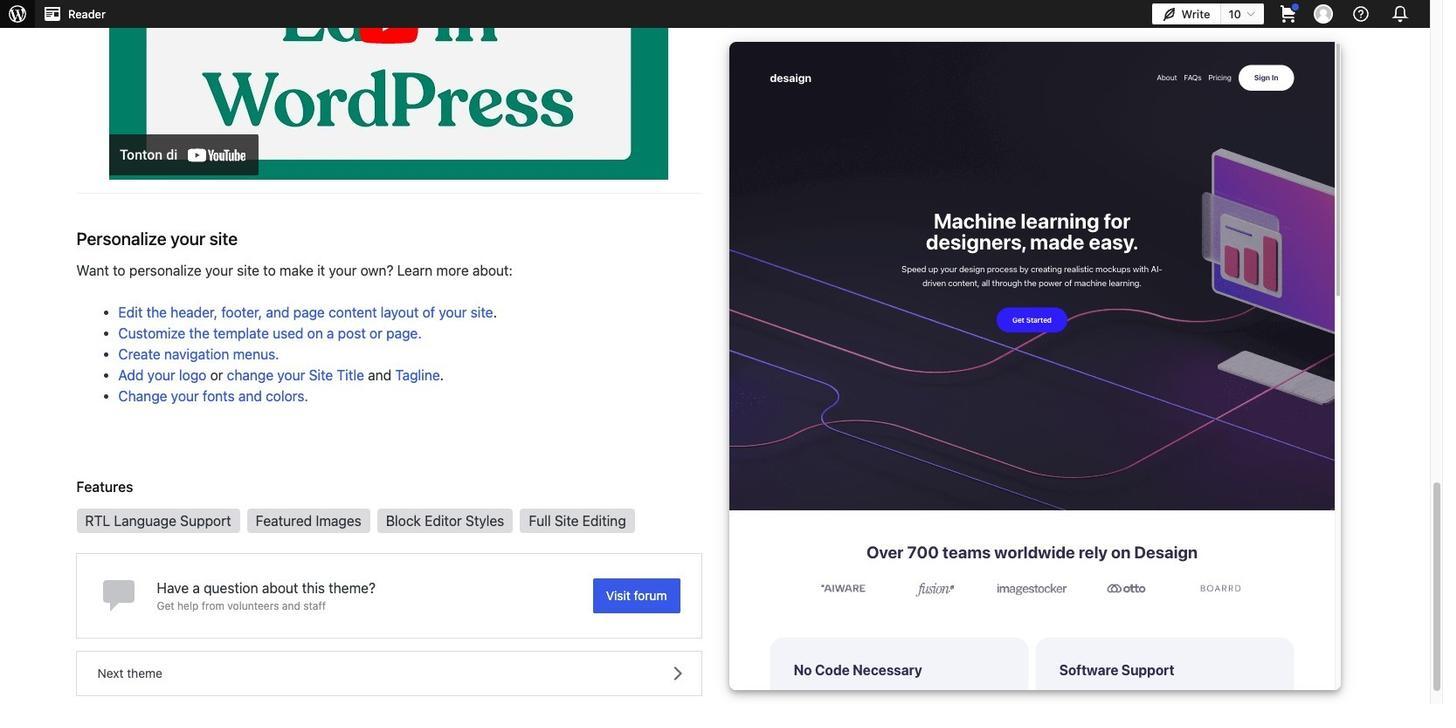 Task type: vqa. For each thing, say whether or not it's contained in the screenshot.
All to the middle
no



Task type: describe. For each thing, give the bounding box(es) containing it.
manage your notifications image
[[1388, 2, 1412, 26]]

manage your sites image
[[7, 3, 28, 24]]

my shopping cart image
[[1278, 3, 1299, 24]]



Task type: locate. For each thing, give the bounding box(es) containing it.
my profile image
[[1314, 4, 1333, 24]]

help image
[[1350, 3, 1371, 24]]



